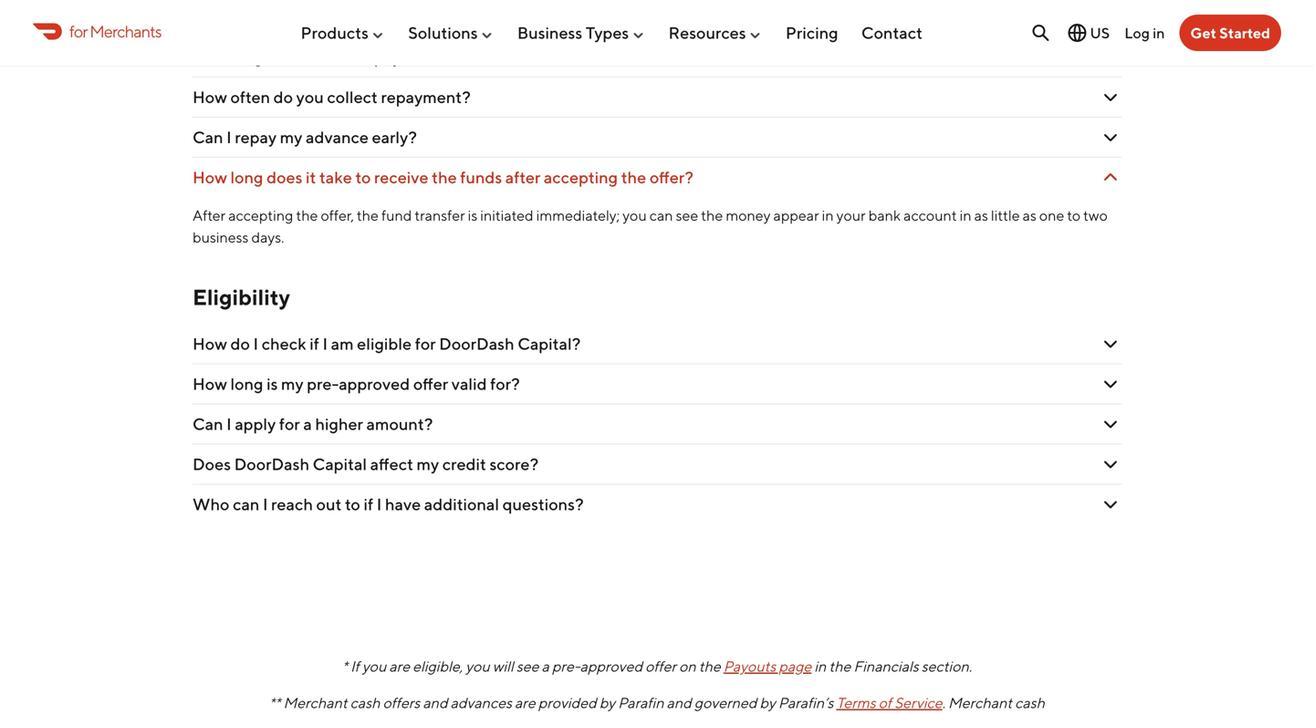 Task type: describe. For each thing, give the bounding box(es) containing it.
globe line image
[[1067, 22, 1089, 44]]

collect
[[327, 87, 378, 107]]

after
[[506, 168, 541, 187]]

1 vertical spatial for
[[415, 334, 436, 354]]

long for how long does it take to pay back the advance?
[[230, 47, 263, 67]]

2 by from the left
[[760, 695, 776, 712]]

for merchants
[[69, 21, 161, 41]]

transfer
[[415, 207, 465, 224]]

for?
[[490, 374, 520, 394]]

1 horizontal spatial a
[[542, 658, 549, 676]]

offer?
[[650, 168, 694, 187]]

chevron down image for advance?
[[1100, 6, 1122, 28]]

out
[[316, 495, 342, 515]]

1 vertical spatial can
[[233, 495, 260, 515]]

how do i check if i am eligible for doordash capital?
[[193, 334, 581, 354]]

one
[[1040, 207, 1065, 224]]

my for advance
[[280, 127, 303, 147]]

am
[[331, 334, 354, 354]]

long for how long does it take to receive the funds after accepting the offer?
[[230, 168, 263, 187]]

2 as from the left
[[1023, 207, 1037, 224]]

initiated
[[480, 207, 534, 224]]

can i repay my advance early?
[[193, 127, 417, 147]]

section.
[[922, 658, 972, 676]]

after
[[193, 207, 226, 224]]

can inside after accepting the offer, the fund transfer is initiated immediately; you can see the money appear in your bank account in as little as one to two business days.
[[650, 207, 673, 224]]

repayment?
[[381, 87, 471, 107]]

offers
[[383, 695, 420, 712]]

2 vertical spatial my
[[417, 455, 439, 474]]

1 as from the left
[[975, 207, 988, 224]]

in left your
[[822, 207, 834, 224]]

i down "often"
[[227, 127, 232, 147]]

who
[[193, 495, 230, 515]]

get
[[1191, 24, 1217, 42]]

does doordash capital affect my credit score?
[[193, 455, 542, 474]]

solutions link
[[408, 16, 494, 50]]

.
[[943, 695, 946, 712]]

0 vertical spatial accepting
[[544, 168, 618, 187]]

receive
[[374, 168, 429, 187]]

account
[[904, 207, 957, 224]]

payouts page link
[[724, 658, 812, 676]]

you up can i repay my advance early?
[[296, 87, 324, 107]]

eligible,
[[413, 658, 463, 676]]

take for pay
[[319, 47, 352, 67]]

capital?
[[518, 334, 581, 354]]

do for repay
[[230, 7, 250, 27]]

i left products
[[253, 7, 258, 27]]

for inside for merchants link
[[69, 21, 87, 41]]

0 vertical spatial if
[[310, 334, 319, 354]]

if
[[351, 658, 359, 676]]

money
[[726, 207, 771, 224]]

two
[[1084, 207, 1108, 224]]

to for who can i reach out to if i have additional questions?
[[345, 495, 360, 515]]

i left reach
[[263, 495, 268, 515]]

1 horizontal spatial for
[[279, 415, 300, 434]]

log in link
[[1125, 24, 1165, 41]]

is inside after accepting the offer, the fund transfer is initiated immediately; you can see the money appear in your bank account in as little as one to two business days.
[[468, 207, 478, 224]]

merchant for .
[[948, 695, 1012, 712]]

0 horizontal spatial approved
[[339, 374, 410, 394]]

1 vertical spatial offer
[[646, 658, 676, 676]]

. merchant cash
[[263, 695, 1052, 715]]

fund
[[382, 207, 412, 224]]

parafin
[[618, 695, 664, 712]]

you left will
[[466, 658, 490, 676]]

the left "fund"
[[357, 207, 379, 224]]

1 horizontal spatial doordash
[[335, 7, 410, 27]]

can for can i repay my advance early?
[[193, 127, 223, 147]]

business types link
[[517, 16, 646, 50]]

for merchants link
[[33, 19, 161, 44]]

service
[[895, 695, 943, 712]]

the left money at the top right
[[701, 207, 723, 224]]

1 and from the left
[[423, 695, 448, 712]]

the right on
[[699, 658, 721, 676]]

does for receive
[[267, 168, 303, 187]]

does for pay
[[267, 47, 303, 67]]

pricing link
[[786, 16, 839, 50]]

it for pay
[[306, 47, 316, 67]]

how for how long is my pre-approved offer valid for?
[[193, 374, 227, 394]]

started
[[1220, 24, 1271, 42]]

4 chevron down image from the top
[[1100, 454, 1122, 476]]

the down "solutions"
[[444, 47, 469, 67]]

accepting inside after accepting the offer, the fund transfer is initiated immediately; you can see the money appear in your bank account in as little as one to two business days.
[[228, 207, 293, 224]]

1 horizontal spatial approved
[[580, 658, 643, 676]]

does
[[193, 455, 231, 474]]

log
[[1125, 24, 1150, 41]]

business types
[[517, 23, 629, 43]]

can for can i apply for a higher amount?
[[193, 415, 223, 434]]

contact link
[[862, 16, 923, 50]]

little
[[991, 207, 1020, 224]]

terms
[[837, 695, 876, 712]]

provided
[[538, 695, 597, 712]]

you right if
[[362, 658, 386, 676]]

* if you are eligible, you will see a pre-approved offer on the payouts page in the financials section.
[[342, 658, 972, 676]]

see inside after accepting the offer, the fund transfer is initiated immediately; you can see the money appear in your bank account in as little as one to two business days.
[[676, 207, 699, 224]]

1 by from the left
[[599, 695, 615, 712]]

how long is my pre-approved offer valid for?
[[193, 374, 520, 394]]

advances
[[451, 695, 512, 712]]

to for how long does it take to pay back the advance?
[[356, 47, 371, 67]]

can i apply for a higher amount?
[[193, 415, 436, 434]]

parafin's
[[779, 695, 834, 712]]

0 vertical spatial repay
[[262, 7, 304, 27]]

advance
[[306, 127, 369, 147]]

days.
[[251, 229, 284, 246]]

1 horizontal spatial capital
[[414, 7, 468, 27]]

1 vertical spatial pre-
[[552, 658, 580, 676]]

credit
[[443, 455, 486, 474]]

1 vertical spatial advance?
[[472, 47, 544, 67]]

reach
[[271, 495, 313, 515]]

terms of service link
[[837, 695, 943, 712]]

have
[[385, 495, 421, 515]]

resources
[[669, 23, 746, 43]]

how often do you collect repayment?
[[193, 87, 474, 107]]

appear
[[774, 207, 819, 224]]

cash for . merchant cash
[[1015, 695, 1045, 712]]

after accepting the offer, the fund transfer is initiated immediately; you can see the money appear in your bank account in as little as one to two business days.
[[193, 207, 1108, 246]]

0 horizontal spatial capital
[[313, 455, 367, 474]]

eligibility
[[193, 284, 290, 310]]

get started button
[[1180, 15, 1282, 51]]



Task type: vqa. For each thing, say whether or not it's contained in the screenshot.
the cost,
no



Task type: locate. For each thing, give the bounding box(es) containing it.
merchants
[[90, 21, 161, 41]]

cash for ** merchant cash offers and advances are provided by parafin and governed by parafin's terms of service
[[350, 695, 380, 712]]

0 horizontal spatial merchant
[[283, 695, 347, 712]]

0 vertical spatial doordash
[[335, 7, 410, 27]]

can down offer?
[[650, 207, 673, 224]]

1 can from the top
[[193, 127, 223, 147]]

resources link
[[669, 16, 763, 50]]

the up how long does it take to pay back the advance?
[[307, 7, 332, 27]]

does up "often"
[[267, 47, 303, 67]]

5 chevron down image from the top
[[1100, 333, 1122, 355]]

0 vertical spatial long
[[230, 47, 263, 67]]

accepting up immediately;
[[544, 168, 618, 187]]

0 vertical spatial a
[[303, 415, 312, 434]]

page
[[779, 658, 812, 676]]

do for check
[[230, 334, 250, 354]]

1 horizontal spatial as
[[1023, 207, 1037, 224]]

to inside after accepting the offer, the fund transfer is initiated immediately; you can see the money appear in your bank account in as little as one to two business days.
[[1067, 207, 1081, 224]]

1 horizontal spatial see
[[676, 207, 699, 224]]

pre-
[[307, 374, 339, 394], [552, 658, 580, 676]]

often
[[230, 87, 270, 107]]

2 horizontal spatial doordash
[[439, 334, 514, 354]]

1 vertical spatial do
[[274, 87, 293, 107]]

0 horizontal spatial see
[[517, 658, 539, 676]]

2 vertical spatial doordash
[[234, 455, 310, 474]]

how for how do i check if i am eligible for doordash capital?
[[193, 334, 227, 354]]

chevron down image for doordash
[[1100, 333, 1122, 355]]

0 horizontal spatial if
[[310, 334, 319, 354]]

higher
[[315, 415, 363, 434]]

capital
[[414, 7, 468, 27], [313, 455, 367, 474]]

1 horizontal spatial is
[[468, 207, 478, 224]]

2 does from the top
[[267, 168, 303, 187]]

1 merchant from the left
[[283, 695, 347, 712]]

accepting
[[544, 168, 618, 187], [228, 207, 293, 224]]

capital up back
[[414, 7, 468, 27]]

is down check
[[267, 374, 278, 394]]

0 horizontal spatial pre-
[[307, 374, 339, 394]]

my for pre-
[[281, 374, 304, 394]]

1 vertical spatial my
[[281, 374, 304, 394]]

how do i repay the doordash capital advance?
[[193, 7, 543, 27]]

my
[[280, 127, 303, 147], [281, 374, 304, 394], [417, 455, 439, 474]]

how for how often do you collect repayment?
[[193, 87, 227, 107]]

0 vertical spatial capital
[[414, 7, 468, 27]]

3 how from the top
[[193, 87, 227, 107]]

1 vertical spatial see
[[517, 658, 539, 676]]

is right transfer
[[468, 207, 478, 224]]

and right offers
[[423, 695, 448, 712]]

you
[[296, 87, 324, 107], [623, 207, 647, 224], [362, 658, 386, 676], [466, 658, 490, 676]]

merchant for **
[[283, 695, 347, 712]]

0 vertical spatial take
[[319, 47, 352, 67]]

does down can i repay my advance early?
[[267, 168, 303, 187]]

2 it from the top
[[306, 168, 316, 187]]

i left the am
[[323, 334, 328, 354]]

to left pay
[[356, 47, 371, 67]]

6 how from the top
[[193, 374, 227, 394]]

merchant right .
[[948, 695, 1012, 712]]

0 vertical spatial pre-
[[307, 374, 339, 394]]

0 horizontal spatial can
[[233, 495, 260, 515]]

0 vertical spatial for
[[69, 21, 87, 41]]

for
[[69, 21, 87, 41], [415, 334, 436, 354], [279, 415, 300, 434]]

will
[[493, 658, 514, 676]]

*
[[342, 658, 348, 676]]

chevron down image
[[1100, 6, 1122, 28], [1100, 374, 1122, 395], [1100, 414, 1122, 436], [1100, 454, 1122, 476], [1100, 494, 1122, 516]]

early?
[[372, 127, 417, 147]]

capital down higher
[[313, 455, 367, 474]]

doordash down apply
[[234, 455, 310, 474]]

2 how from the top
[[193, 47, 227, 67]]

can right who
[[233, 495, 260, 515]]

repay down "often"
[[235, 127, 277, 147]]

1 horizontal spatial if
[[364, 495, 373, 515]]

score?
[[490, 455, 539, 474]]

accepting up the days.
[[228, 207, 293, 224]]

2 vertical spatial for
[[279, 415, 300, 434]]

0 vertical spatial offer
[[413, 374, 448, 394]]

can up after
[[193, 127, 223, 147]]

apply
[[235, 415, 276, 434]]

my down check
[[281, 374, 304, 394]]

i left apply
[[227, 415, 232, 434]]

0 horizontal spatial cash
[[350, 695, 380, 712]]

to left receive
[[356, 168, 371, 187]]

1 horizontal spatial can
[[650, 207, 673, 224]]

1 horizontal spatial and
[[667, 695, 692, 712]]

the left offer?
[[621, 168, 647, 187]]

you inside after accepting the offer, the fund transfer is initiated immediately; you can see the money appear in your bank account in as little as one to two business days.
[[623, 207, 647, 224]]

take up offer,
[[319, 168, 352, 187]]

it
[[306, 47, 316, 67], [306, 168, 316, 187]]

products
[[301, 23, 369, 43]]

amount?
[[367, 415, 433, 434]]

1 vertical spatial does
[[267, 168, 303, 187]]

1 vertical spatial accepting
[[228, 207, 293, 224]]

1 vertical spatial it
[[306, 168, 316, 187]]

to for how long does it take to receive the funds after accepting the offer?
[[356, 168, 371, 187]]

4 chevron down image from the top
[[1100, 167, 1122, 189]]

1 horizontal spatial merchant
[[948, 695, 1012, 712]]

2 chevron down image from the top
[[1100, 86, 1122, 108]]

by
[[599, 695, 615, 712], [760, 695, 776, 712]]

1 vertical spatial long
[[230, 168, 263, 187]]

how for how do i repay the doordash capital advance?
[[193, 7, 227, 27]]

by down the payouts page link
[[760, 695, 776, 712]]

the
[[307, 7, 332, 27], [444, 47, 469, 67], [432, 168, 457, 187], [621, 168, 647, 187], [296, 207, 318, 224], [357, 207, 379, 224], [701, 207, 723, 224], [699, 658, 721, 676], [829, 658, 851, 676]]

chevron down image for valid
[[1100, 374, 1122, 395]]

a
[[303, 415, 312, 434], [542, 658, 549, 676]]

and down on
[[667, 695, 692, 712]]

how for how long does it take to pay back the advance?
[[193, 47, 227, 67]]

0 vertical spatial my
[[280, 127, 303, 147]]

is
[[468, 207, 478, 224], [267, 374, 278, 394]]

1 how from the top
[[193, 7, 227, 27]]

cash right .
[[1015, 695, 1045, 712]]

0 horizontal spatial are
[[389, 658, 410, 676]]

0 vertical spatial it
[[306, 47, 316, 67]]

0 horizontal spatial offer
[[413, 374, 448, 394]]

how long does it take to pay back the advance?
[[193, 47, 544, 67]]

2 long from the top
[[230, 168, 263, 187]]

0 horizontal spatial by
[[599, 695, 615, 712]]

**
[[269, 695, 281, 712]]

it down products
[[306, 47, 316, 67]]

0 horizontal spatial for
[[69, 21, 87, 41]]

do
[[230, 7, 250, 27], [274, 87, 293, 107], [230, 334, 250, 354]]

long up apply
[[230, 374, 263, 394]]

eligible
[[357, 334, 412, 354]]

to left 'two'
[[1067, 207, 1081, 224]]

a right will
[[542, 658, 549, 676]]

0 vertical spatial can
[[650, 207, 673, 224]]

i left check
[[253, 334, 258, 354]]

1 vertical spatial a
[[542, 658, 549, 676]]

merchant inside . merchant cash
[[948, 695, 1012, 712]]

cash inside . merchant cash
[[1015, 695, 1045, 712]]

check
[[262, 334, 306, 354]]

pricing
[[786, 23, 839, 43]]

affect
[[370, 455, 413, 474]]

pre- up "can i apply for a higher amount?"
[[307, 374, 339, 394]]

who can i reach out to if i have additional questions?
[[193, 495, 584, 515]]

offer left valid
[[413, 374, 448, 394]]

chevron down image for after
[[1100, 167, 1122, 189]]

immediately;
[[536, 207, 620, 224]]

can
[[193, 127, 223, 147], [193, 415, 223, 434]]

2 vertical spatial long
[[230, 374, 263, 394]]

can up does
[[193, 415, 223, 434]]

by left 'parafin'
[[599, 695, 615, 712]]

3 chevron down image from the top
[[1100, 127, 1122, 148]]

you right immediately;
[[623, 207, 647, 224]]

and
[[423, 695, 448, 712], [667, 695, 692, 712]]

2 cash from the left
[[1015, 695, 1045, 712]]

get started
[[1191, 24, 1271, 42]]

as
[[975, 207, 988, 224], [1023, 207, 1037, 224]]

1 chevron down image from the top
[[1100, 6, 1122, 28]]

2 horizontal spatial for
[[415, 334, 436, 354]]

see down offer?
[[676, 207, 699, 224]]

merchant right **
[[283, 695, 347, 712]]

2 merchant from the left
[[948, 695, 1012, 712]]

1 it from the top
[[306, 47, 316, 67]]

see right will
[[517, 658, 539, 676]]

take
[[319, 47, 352, 67], [319, 168, 352, 187]]

on
[[679, 658, 696, 676]]

1 vertical spatial can
[[193, 415, 223, 434]]

0 vertical spatial are
[[389, 658, 410, 676]]

1 horizontal spatial are
[[515, 695, 536, 712]]

approved down eligible
[[339, 374, 410, 394]]

take down products
[[319, 47, 352, 67]]

long up the days.
[[230, 168, 263, 187]]

as left one
[[1023, 207, 1037, 224]]

offer
[[413, 374, 448, 394], [646, 658, 676, 676]]

financials
[[854, 658, 919, 676]]

0 vertical spatial advance?
[[471, 7, 543, 27]]

1 vertical spatial is
[[267, 374, 278, 394]]

0 vertical spatial does
[[267, 47, 303, 67]]

if left have
[[364, 495, 373, 515]]

if
[[310, 334, 319, 354], [364, 495, 373, 515]]

0 horizontal spatial is
[[267, 374, 278, 394]]

how long does it take to receive the funds after accepting the offer?
[[193, 168, 694, 187]]

2 chevron down image from the top
[[1100, 374, 1122, 395]]

0 horizontal spatial accepting
[[228, 207, 293, 224]]

are left provided
[[515, 695, 536, 712]]

in right the account
[[960, 207, 972, 224]]

how for how long does it take to receive the funds after accepting the offer?
[[193, 168, 227, 187]]

for right eligible
[[415, 334, 436, 354]]

1 horizontal spatial offer
[[646, 658, 676, 676]]

governed
[[694, 695, 757, 712]]

it for receive
[[306, 168, 316, 187]]

5 chevron down image from the top
[[1100, 494, 1122, 516]]

see
[[676, 207, 699, 224], [517, 658, 539, 676]]

types
[[586, 23, 629, 43]]

1 horizontal spatial cash
[[1015, 695, 1045, 712]]

funds
[[460, 168, 502, 187]]

my right affect
[[417, 455, 439, 474]]

are
[[389, 658, 410, 676], [515, 695, 536, 712]]

for right apply
[[279, 415, 300, 434]]

1 long from the top
[[230, 47, 263, 67]]

my left advance
[[280, 127, 303, 147]]

long up "often"
[[230, 47, 263, 67]]

do right "often"
[[274, 87, 293, 107]]

for left "merchants"
[[69, 21, 87, 41]]

long for how long is my pre-approved offer valid for?
[[230, 374, 263, 394]]

products link
[[301, 16, 385, 50]]

1 vertical spatial if
[[364, 495, 373, 515]]

0 vertical spatial can
[[193, 127, 223, 147]]

valid
[[452, 374, 487, 394]]

1 vertical spatial doordash
[[439, 334, 514, 354]]

cash
[[350, 695, 380, 712], [1015, 695, 1045, 712]]

us
[[1090, 24, 1110, 42]]

doordash up how long does it take to pay back the advance?
[[335, 7, 410, 27]]

1 cash from the left
[[350, 695, 380, 712]]

in right log
[[1153, 24, 1165, 41]]

cash left offers
[[350, 695, 380, 712]]

the left offer,
[[296, 207, 318, 224]]

i left have
[[377, 495, 382, 515]]

0 vertical spatial do
[[230, 7, 250, 27]]

offer left on
[[646, 658, 676, 676]]

1 horizontal spatial accepting
[[544, 168, 618, 187]]

a left higher
[[303, 415, 312, 434]]

1 vertical spatial capital
[[313, 455, 367, 474]]

pay
[[374, 47, 401, 67]]

repay up "often"
[[262, 7, 304, 27]]

2 take from the top
[[319, 168, 352, 187]]

1 horizontal spatial pre-
[[552, 658, 580, 676]]

in right page on the right bottom
[[815, 658, 826, 676]]

repay
[[262, 7, 304, 27], [235, 127, 277, 147]]

as left little
[[975, 207, 988, 224]]

the up terms
[[829, 658, 851, 676]]

are up offers
[[389, 658, 410, 676]]

1 vertical spatial approved
[[580, 658, 643, 676]]

approved up ** merchant cash offers and advances are provided by parafin and governed by parafin's terms of service at bottom
[[580, 658, 643, 676]]

do left check
[[230, 334, 250, 354]]

0 horizontal spatial doordash
[[234, 455, 310, 474]]

pre- up provided
[[552, 658, 580, 676]]

0 horizontal spatial a
[[303, 415, 312, 434]]

1 vertical spatial take
[[319, 168, 352, 187]]

1 vertical spatial repay
[[235, 127, 277, 147]]

1 does from the top
[[267, 47, 303, 67]]

2 can from the top
[[193, 415, 223, 434]]

the left 'funds' in the left of the page
[[432, 168, 457, 187]]

** merchant cash offers and advances are provided by parafin and governed by parafin's terms of service
[[269, 695, 943, 712]]

it down can i repay my advance early?
[[306, 168, 316, 187]]

solutions
[[408, 23, 478, 43]]

additional
[[424, 495, 499, 515]]

5 how from the top
[[193, 334, 227, 354]]

merchant
[[283, 695, 347, 712], [948, 695, 1012, 712]]

0 vertical spatial see
[[676, 207, 699, 224]]

3 long from the top
[[230, 374, 263, 394]]

doordash up valid
[[439, 334, 514, 354]]

0 horizontal spatial as
[[975, 207, 988, 224]]

0 horizontal spatial and
[[423, 695, 448, 712]]

1 chevron down image from the top
[[1100, 46, 1122, 68]]

payouts
[[724, 658, 776, 676]]

of
[[879, 695, 892, 712]]

business
[[517, 23, 583, 43]]

how
[[193, 7, 227, 27], [193, 47, 227, 67], [193, 87, 227, 107], [193, 168, 227, 187], [193, 334, 227, 354], [193, 374, 227, 394]]

take for receive
[[319, 168, 352, 187]]

questions?
[[503, 495, 584, 515]]

do up "often"
[[230, 7, 250, 27]]

to right out
[[345, 495, 360, 515]]

0 vertical spatial approved
[[339, 374, 410, 394]]

if left the am
[[310, 334, 319, 354]]

0 vertical spatial is
[[468, 207, 478, 224]]

does
[[267, 47, 303, 67], [267, 168, 303, 187]]

1 vertical spatial are
[[515, 695, 536, 712]]

4 how from the top
[[193, 168, 227, 187]]

1 take from the top
[[319, 47, 352, 67]]

approved
[[339, 374, 410, 394], [580, 658, 643, 676]]

1 horizontal spatial by
[[760, 695, 776, 712]]

contact
[[862, 23, 923, 43]]

chevron down image
[[1100, 46, 1122, 68], [1100, 86, 1122, 108], [1100, 127, 1122, 148], [1100, 167, 1122, 189], [1100, 333, 1122, 355]]

offer,
[[321, 207, 354, 224]]

chevron down image for advance?
[[1100, 46, 1122, 68]]

3 chevron down image from the top
[[1100, 414, 1122, 436]]

2 and from the left
[[667, 695, 692, 712]]

log in
[[1125, 24, 1165, 41]]

2 vertical spatial do
[[230, 334, 250, 354]]

back
[[404, 47, 440, 67]]

chevron down image for i
[[1100, 494, 1122, 516]]



